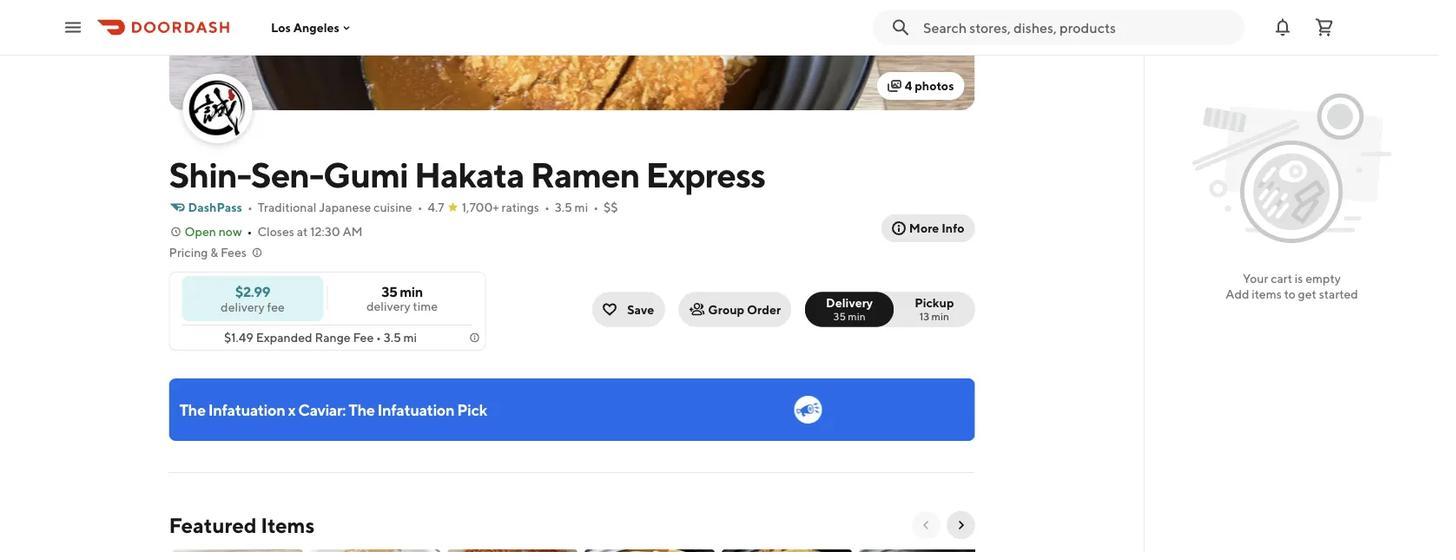 Task type: vqa. For each thing, say whether or not it's contained in the screenshot.
the topmost Soft
no



Task type: describe. For each thing, give the bounding box(es) containing it.
save button
[[593, 292, 665, 327]]

to
[[1285, 287, 1296, 302]]

is
[[1296, 272, 1304, 286]]

$2.99 delivery fee
[[221, 283, 285, 314]]

pork cutlet curry udon image
[[584, 550, 715, 553]]

shin-
[[169, 154, 251, 195]]

now
[[219, 225, 242, 239]]

featured items
[[169, 513, 315, 538]]

group order button
[[679, 292, 792, 327]]

• closes at 12:30 am
[[247, 225, 363, 239]]

• right fee
[[376, 331, 381, 345]]

previous button of carousel image
[[920, 519, 934, 533]]

&
[[210, 245, 218, 260]]

group
[[709, 302, 745, 317]]

am
[[343, 225, 363, 239]]

4.7
[[428, 200, 445, 215]]

angeles
[[294, 20, 340, 35]]

fee
[[267, 300, 285, 314]]

order
[[747, 302, 781, 317]]

pricing & fees
[[169, 245, 247, 260]]

2 the from the left
[[349, 401, 375, 419]]

$2.99
[[235, 283, 270, 300]]

info
[[942, 221, 965, 236]]

pricing & fees button
[[169, 244, 264, 262]]

pickup
[[915, 295, 955, 310]]

35 inside delivery 35 min
[[834, 311, 846, 323]]

more
[[910, 221, 940, 236]]

save
[[628, 302, 655, 317]]

min for pickup
[[932, 311, 950, 323]]

• left 4.7
[[418, 200, 423, 215]]

1,700+
[[462, 200, 499, 215]]

closes
[[258, 225, 295, 239]]

1 infatuation from the left
[[208, 401, 285, 419]]

dashpass •
[[188, 200, 253, 215]]

more info button
[[882, 215, 975, 242]]

time
[[413, 299, 438, 314]]

0 items, open order cart image
[[1315, 17, 1336, 38]]

delivery
[[827, 295, 873, 310]]

expanded
[[256, 331, 313, 345]]

satsuma ramen image
[[722, 550, 852, 553]]

3.5 mi • $$
[[555, 200, 618, 215]]

hakata ramen image
[[310, 550, 440, 553]]

12:30
[[310, 225, 340, 239]]

13
[[920, 311, 930, 323]]

4 photos button
[[878, 72, 965, 100]]

1,700+ ratings •
[[462, 200, 550, 215]]

caviar:
[[298, 401, 346, 419]]

gumi
[[323, 154, 408, 195]]

range
[[315, 331, 351, 345]]

japanese
[[319, 200, 371, 215]]

group order
[[709, 302, 781, 317]]

los angeles button
[[271, 20, 354, 35]]

next button of carousel image
[[955, 519, 969, 533]]

1 vertical spatial mi
[[404, 331, 417, 345]]

your
[[1244, 272, 1269, 286]]

35 min delivery time
[[367, 284, 438, 314]]

curry rice (chicken karaage) image
[[859, 550, 989, 553]]

$$
[[604, 200, 618, 215]]

$1.49 expanded range fee • 3.5 mi image
[[468, 331, 482, 345]]

order methods option group
[[806, 292, 975, 327]]

4 photos
[[905, 79, 955, 93]]

1 horizontal spatial 3.5
[[555, 200, 573, 215]]

fees
[[221, 245, 247, 260]]

the infatuation x caviar: the infatuation pick
[[179, 401, 487, 419]]

• left $$
[[594, 200, 599, 215]]

sen-
[[251, 154, 323, 195]]

open
[[185, 225, 216, 239]]

items
[[1253, 287, 1283, 302]]

featured
[[169, 513, 257, 538]]

dashpass
[[188, 200, 242, 215]]



Task type: locate. For each thing, give the bounding box(es) containing it.
None radio
[[806, 292, 894, 327], [884, 292, 975, 327], [806, 292, 894, 327], [884, 292, 975, 327]]

spicy hakata ramen image
[[447, 550, 577, 553]]

cart
[[1272, 272, 1293, 286]]

delivery inside 35 min delivery time
[[367, 299, 411, 314]]

started
[[1320, 287, 1359, 302]]

0 horizontal spatial mi
[[404, 331, 417, 345]]

0 horizontal spatial the
[[179, 401, 206, 419]]

los
[[271, 20, 291, 35]]

3.5 right fee
[[384, 331, 401, 345]]

pick
[[457, 401, 487, 419]]

0 vertical spatial 35
[[382, 284, 398, 300]]

delivery up $1.49
[[221, 300, 265, 314]]

cuisine
[[374, 200, 412, 215]]

more info
[[910, 221, 965, 236]]

4
[[905, 79, 913, 93]]

min for delivery
[[848, 311, 866, 323]]

1 horizontal spatial min
[[848, 311, 866, 323]]

fee
[[353, 331, 374, 345]]

1 horizontal spatial delivery
[[367, 299, 411, 314]]

Store search: begin typing to search for stores available on DoorDash text field
[[924, 18, 1235, 37]]

min
[[400, 284, 423, 300], [848, 311, 866, 323], [932, 311, 950, 323]]

delivery left time
[[367, 299, 411, 314]]

2 infatuation from the left
[[378, 401, 455, 419]]

mi
[[575, 200, 588, 215], [404, 331, 417, 345]]

2 horizontal spatial min
[[932, 311, 950, 323]]

$1.49
[[224, 331, 254, 345]]

items
[[261, 513, 315, 538]]

1 horizontal spatial 35
[[834, 311, 846, 323]]

empty
[[1306, 272, 1342, 286]]

delivery inside $2.99 delivery fee
[[221, 300, 265, 314]]

35 down delivery
[[834, 311, 846, 323]]

•
[[248, 200, 253, 215], [418, 200, 423, 215], [545, 200, 550, 215], [594, 200, 599, 215], [247, 225, 252, 239], [376, 331, 381, 345]]

1 vertical spatial 35
[[834, 311, 846, 323]]

featured items heading
[[169, 512, 315, 540]]

• right "ratings"
[[545, 200, 550, 215]]

mi left $$
[[575, 200, 588, 215]]

1 horizontal spatial mi
[[575, 200, 588, 215]]

infatuation
[[208, 401, 285, 419], [378, 401, 455, 419]]

delivery 35 min
[[827, 295, 873, 323]]

0 horizontal spatial 35
[[382, 284, 398, 300]]

35 left time
[[382, 284, 398, 300]]

infatuation left the x
[[208, 401, 285, 419]]

0 vertical spatial mi
[[575, 200, 588, 215]]

1 the from the left
[[179, 401, 206, 419]]

hakata
[[415, 154, 525, 195]]

infatuation left pick
[[378, 401, 455, 419]]

open now
[[185, 225, 242, 239]]

notification bell image
[[1273, 17, 1294, 38]]

open menu image
[[63, 17, 83, 38]]

pickup 13 min
[[915, 295, 955, 323]]

0 horizontal spatial infatuation
[[208, 401, 285, 419]]

photos
[[915, 79, 955, 93]]

x
[[288, 401, 296, 419]]

min inside 35 min delivery time
[[400, 284, 423, 300]]

express
[[646, 154, 766, 195]]

min inside pickup 13 min
[[932, 311, 950, 323]]

ramen
[[531, 154, 640, 195]]

your cart is empty add items to get started
[[1226, 272, 1359, 302]]

traditional japanese cuisine
[[258, 200, 412, 215]]

mi down time
[[404, 331, 417, 345]]

curry rice (pork cutlet) image
[[173, 550, 303, 553]]

3.5 down ramen on the left of the page
[[555, 200, 573, 215]]

1 horizontal spatial the
[[349, 401, 375, 419]]

pricing
[[169, 245, 208, 260]]

0 horizontal spatial 3.5
[[384, 331, 401, 345]]

• right dashpass
[[248, 200, 253, 215]]

shin-sen-gumi hakata ramen express
[[169, 154, 766, 195]]

• right now
[[247, 225, 252, 239]]

$1.49 expanded range fee • 3.5 mi
[[224, 331, 417, 345]]

0 horizontal spatial delivery
[[221, 300, 265, 314]]

ratings
[[502, 200, 540, 215]]

delivery
[[367, 299, 411, 314], [221, 300, 265, 314]]

35
[[382, 284, 398, 300], [834, 311, 846, 323]]

add
[[1226, 287, 1250, 302]]

at
[[297, 225, 308, 239]]

1 horizontal spatial infatuation
[[378, 401, 455, 419]]

35 inside 35 min delivery time
[[382, 284, 398, 300]]

los angeles
[[271, 20, 340, 35]]

0 vertical spatial 3.5
[[555, 200, 573, 215]]

get
[[1299, 287, 1317, 302]]

0 horizontal spatial min
[[400, 284, 423, 300]]

min inside delivery 35 min
[[848, 311, 866, 323]]

shin-sen-gumi hakata ramen express image
[[169, 0, 975, 110], [185, 76, 251, 142]]

3.5
[[555, 200, 573, 215], [384, 331, 401, 345]]

1 vertical spatial 3.5
[[384, 331, 401, 345]]

the
[[179, 401, 206, 419], [349, 401, 375, 419]]

traditional
[[258, 200, 317, 215]]



